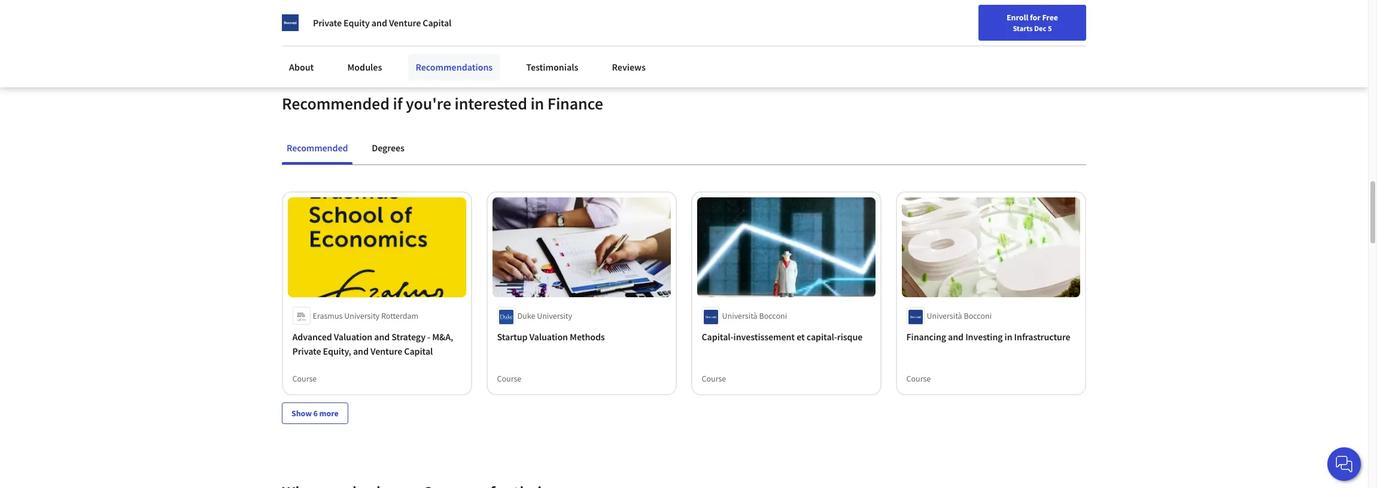 Task type: describe. For each thing, give the bounding box(es) containing it.
recommended button
[[282, 133, 353, 162]]

about link
[[282, 54, 321, 80]]

enroll for free starts dec 5
[[1007, 12, 1058, 33]]

recommended for recommended if you're interested in finance
[[282, 93, 390, 114]]

m&a,
[[433, 331, 454, 343]]

in inside collection element
[[1005, 331, 1013, 343]]

about
[[289, 61, 314, 73]]

equity
[[344, 17, 370, 29]]

career
[[1088, 14, 1111, 25]]

bocconi for investissement
[[760, 311, 788, 322]]

course for financing and investing in infrastructure
[[907, 374, 931, 385]]

more
[[319, 408, 339, 419]]

investissement
[[734, 331, 795, 343]]

strategy
[[392, 331, 426, 343]]

and left investing at the bottom of page
[[949, 331, 964, 343]]

bocconi for and
[[964, 311, 992, 322]]

modules
[[347, 61, 382, 73]]

recommended if you're interested in finance
[[282, 93, 603, 114]]

for
[[1030, 12, 1041, 23]]

and right equity,
[[353, 346, 369, 358]]

show 6 more
[[292, 408, 339, 419]]

course for startup valuation methods
[[497, 374, 522, 385]]

finance
[[548, 93, 603, 114]]

capital inside advanced valuation and strategy - m&a, private equity, and venture capital
[[405, 346, 433, 358]]

chat with us image
[[1335, 455, 1354, 474]]

enroll
[[1007, 12, 1029, 23]]

risque
[[838, 331, 863, 343]]

recommendations
[[416, 61, 493, 73]]

find
[[1036, 14, 1052, 25]]

equity,
[[323, 346, 352, 358]]

collection element
[[275, 165, 1094, 444]]

testimonials
[[526, 61, 579, 73]]

show 6 more button
[[282, 403, 348, 425]]

dec
[[1034, 23, 1047, 33]]

and down erasmus university rotterdam
[[375, 331, 390, 343]]

your
[[1053, 14, 1069, 25]]

5
[[1048, 23, 1052, 33]]

university for methods
[[537, 311, 573, 322]]

capital-investissement et capital-risque
[[702, 331, 863, 343]]

course for advanced valuation and strategy - m&a, private equity, and venture capital
[[293, 374, 317, 385]]

0 vertical spatial capital
[[423, 17, 452, 29]]

0 vertical spatial venture
[[389, 17, 421, 29]]

capital-
[[702, 331, 734, 343]]

financing and investing in infrastructure link
[[907, 330, 1076, 344]]

0 vertical spatial in
[[531, 93, 544, 114]]

interested
[[455, 93, 527, 114]]

testimonials link
[[519, 54, 586, 80]]

find your new career
[[1036, 14, 1111, 25]]

advanced valuation and strategy - m&a, private equity, and venture capital
[[293, 331, 454, 358]]

if
[[393, 93, 403, 114]]

valuation for startup
[[530, 331, 568, 343]]



Task type: vqa. For each thing, say whether or not it's contained in the screenshot.
Generative associated with Generative AI: Introduction and Applications
no



Task type: locate. For each thing, give the bounding box(es) containing it.
università bocconi up investing at the bottom of page
[[927, 311, 992, 322]]

show
[[292, 408, 312, 419]]

private
[[313, 17, 342, 29], [293, 346, 321, 358]]

università bocconi up the investissement
[[723, 311, 788, 322]]

1 horizontal spatial bocconi
[[964, 311, 992, 322]]

2 university from the left
[[537, 311, 573, 322]]

you're
[[406, 93, 451, 114]]

capital
[[423, 17, 452, 29], [405, 346, 433, 358]]

private left equity
[[313, 17, 342, 29]]

2 course from the left
[[497, 374, 522, 385]]

valuation down 'duke university'
[[530, 331, 568, 343]]

1 horizontal spatial università bocconi
[[927, 311, 992, 322]]

1 vertical spatial venture
[[371, 346, 403, 358]]

recommended inside button
[[287, 142, 348, 154]]

università bocconi
[[723, 311, 788, 322], [927, 311, 992, 322]]

università up financing
[[927, 311, 963, 322]]

startup valuation methods link
[[497, 330, 666, 344]]

degrees
[[372, 142, 405, 154]]

university up startup valuation methods
[[537, 311, 573, 322]]

erasmus
[[313, 311, 343, 322]]

university up advanced valuation and strategy - m&a, private equity, and venture capital
[[345, 311, 380, 322]]

university
[[345, 311, 380, 322], [537, 311, 573, 322]]

in left the finance
[[531, 93, 544, 114]]

1 vertical spatial capital
[[405, 346, 433, 358]]

1 horizontal spatial valuation
[[530, 331, 568, 343]]

modules link
[[340, 54, 389, 80]]

course for capital-investissement et capital-risque
[[702, 374, 727, 385]]

università
[[723, 311, 758, 322], [927, 311, 963, 322]]

1 valuation from the left
[[334, 331, 373, 343]]

università up capital-
[[723, 311, 758, 322]]

reviews
[[612, 61, 646, 73]]

venture down strategy
[[371, 346, 403, 358]]

venture
[[389, 17, 421, 29], [371, 346, 403, 358]]

1 horizontal spatial università
[[927, 311, 963, 322]]

recommendation tabs tab list
[[282, 133, 1087, 164]]

università bocconi for and
[[927, 311, 992, 322]]

in
[[531, 93, 544, 114], [1005, 331, 1013, 343]]

university for and
[[345, 311, 380, 322]]

new
[[1071, 14, 1087, 25]]

venture inside advanced valuation and strategy - m&a, private equity, and venture capital
[[371, 346, 403, 358]]

0 horizontal spatial in
[[531, 93, 544, 114]]

and right equity
[[372, 17, 387, 29]]

valuation inside advanced valuation and strategy - m&a, private equity, and venture capital
[[334, 331, 373, 343]]

course
[[293, 374, 317, 385], [497, 374, 522, 385], [702, 374, 727, 385], [907, 374, 931, 385]]

1 vertical spatial in
[[1005, 331, 1013, 343]]

financing and investing in infrastructure
[[907, 331, 1071, 343]]

bocconi up the investissement
[[760, 311, 788, 322]]

financing
[[907, 331, 947, 343]]

1 course from the left
[[293, 374, 317, 385]]

course down financing
[[907, 374, 931, 385]]

4 course from the left
[[907, 374, 931, 385]]

1 horizontal spatial in
[[1005, 331, 1013, 343]]

startup
[[497, 331, 528, 343]]

startup valuation methods
[[497, 331, 605, 343]]

recommended
[[282, 93, 390, 114], [287, 142, 348, 154]]

1 vertical spatial private
[[293, 346, 321, 358]]

valuation for advanced
[[334, 331, 373, 343]]

università bocconi for investissement
[[723, 311, 788, 322]]

2 valuation from the left
[[530, 331, 568, 343]]

bocconi up investing at the bottom of page
[[964, 311, 992, 322]]

erasmus university rotterdam
[[313, 311, 419, 322]]

free
[[1042, 12, 1058, 23]]

reviews link
[[605, 54, 653, 80]]

investing
[[966, 331, 1003, 343]]

1 horizontal spatial university
[[537, 311, 573, 322]]

0 horizontal spatial università
[[723, 311, 758, 322]]

duke
[[518, 311, 536, 322]]

capital-
[[807, 331, 838, 343]]

degrees button
[[367, 133, 409, 162]]

2 bocconi from the left
[[964, 311, 992, 322]]

private inside advanced valuation and strategy - m&a, private equity, and venture capital
[[293, 346, 321, 358]]

advanced
[[293, 331, 332, 343]]

0 horizontal spatial bocconi
[[760, 311, 788, 322]]

università for financing
[[927, 311, 963, 322]]

infrastructure
[[1015, 331, 1071, 343]]

valuation
[[334, 331, 373, 343], [530, 331, 568, 343]]

1 university from the left
[[345, 311, 380, 322]]

starts
[[1013, 23, 1033, 33]]

recommended for recommended
[[287, 142, 348, 154]]

6
[[313, 408, 318, 419]]

valuation up equity,
[[334, 331, 373, 343]]

-
[[428, 331, 431, 343]]

private down advanced
[[293, 346, 321, 358]]

2 università from the left
[[927, 311, 963, 322]]

2 università bocconi from the left
[[927, 311, 992, 322]]

capital-investissement et capital-risque link
[[702, 330, 871, 344]]

rotterdam
[[382, 311, 419, 322]]

capital up recommendations link at the left of the page
[[423, 17, 452, 29]]

0 horizontal spatial università bocconi
[[723, 311, 788, 322]]

find your new career link
[[1030, 12, 1117, 27]]

duke university
[[518, 311, 573, 322]]

bocconi
[[760, 311, 788, 322], [964, 311, 992, 322]]

in right investing at the bottom of page
[[1005, 331, 1013, 343]]

recommendations link
[[409, 54, 500, 80]]

3 course from the left
[[702, 374, 727, 385]]

venture right equity
[[389, 17, 421, 29]]

1 vertical spatial recommended
[[287, 142, 348, 154]]

et
[[797, 331, 805, 343]]

methods
[[570, 331, 605, 343]]

università bocconi image
[[282, 14, 299, 31]]

0 horizontal spatial university
[[345, 311, 380, 322]]

1 università bocconi from the left
[[723, 311, 788, 322]]

1 bocconi from the left
[[760, 311, 788, 322]]

private equity and venture capital
[[313, 17, 452, 29]]

capital down strategy
[[405, 346, 433, 358]]

advanced valuation and strategy - m&a, private equity, and venture capital link
[[293, 330, 462, 359]]

università for capital-
[[723, 311, 758, 322]]

1 università from the left
[[723, 311, 758, 322]]

None search field
[[171, 7, 458, 31]]

and
[[372, 17, 387, 29], [375, 331, 390, 343], [949, 331, 964, 343], [353, 346, 369, 358]]

0 vertical spatial recommended
[[282, 93, 390, 114]]

course up "show"
[[293, 374, 317, 385]]

0 vertical spatial private
[[313, 17, 342, 29]]

course down capital-
[[702, 374, 727, 385]]

course down startup
[[497, 374, 522, 385]]

0 horizontal spatial valuation
[[334, 331, 373, 343]]



